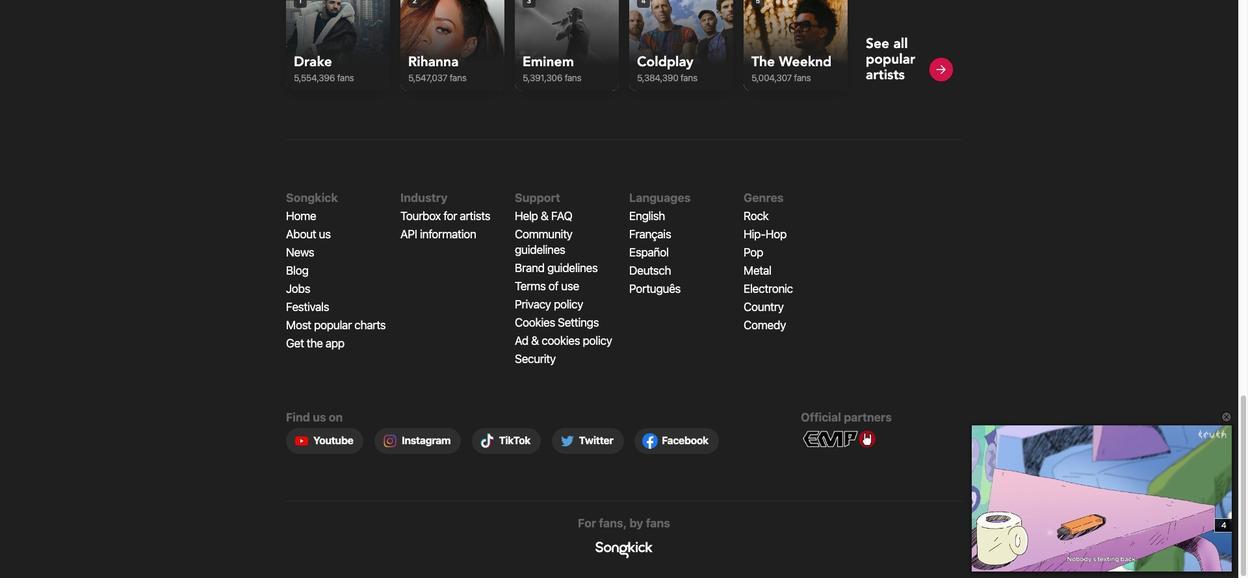 Task type: describe. For each thing, give the bounding box(es) containing it.
twitter
[[579, 435, 614, 447]]

english
[[630, 209, 665, 223]]

fans for eminem
[[565, 72, 582, 83]]

support
[[515, 191, 561, 205]]

official partners
[[801, 411, 892, 425]]

genres rock hip-hop pop metal electronic country comedy
[[744, 191, 793, 332]]

tiktok link
[[472, 429, 541, 455]]

the
[[307, 337, 323, 350]]

youtube link
[[286, 429, 364, 455]]

festivals link
[[286, 300, 329, 314]]

news
[[286, 246, 314, 259]]

community guidelines link
[[515, 228, 573, 257]]

all
[[894, 34, 908, 53]]

api
[[401, 228, 417, 241]]

español
[[630, 246, 669, 259]]

0 vertical spatial &
[[541, 209, 549, 223]]

for
[[444, 209, 457, 223]]

blog
[[286, 264, 309, 278]]

electronic
[[744, 282, 793, 296]]

hip-hop link
[[744, 228, 787, 241]]

brand
[[515, 261, 545, 275]]

home
[[286, 209, 316, 223]]

languages english français español deutsch português
[[630, 191, 691, 296]]

tiktok
[[499, 435, 531, 447]]

information
[[420, 228, 477, 241]]

5,391,306
[[523, 72, 563, 83]]

fans,
[[599, 517, 627, 531]]

security link
[[515, 352, 556, 366]]

blog link
[[286, 264, 309, 278]]

terms
[[515, 280, 546, 293]]

rock
[[744, 209, 769, 223]]

help
[[515, 209, 538, 223]]

privacy
[[515, 298, 551, 311]]

popular inside songkick home about us news blog jobs festivals most popular charts get the app
[[314, 319, 352, 332]]

on
[[329, 411, 343, 425]]

instagram link
[[375, 429, 461, 455]]

1 vertical spatial policy
[[583, 334, 612, 348]]

eminem 5,391,306 fans
[[523, 53, 582, 83]]

0 vertical spatial popular
[[866, 50, 916, 69]]

instagram
[[402, 435, 451, 447]]

5,004,307
[[752, 72, 792, 83]]

brand guidelines link
[[515, 261, 598, 275]]

emp image
[[801, 429, 878, 451]]

songkick home about us news blog jobs festivals most popular charts get the app
[[286, 191, 386, 350]]

fans right "by"
[[646, 517, 671, 531]]

hop
[[766, 228, 787, 241]]

deutsch link
[[630, 264, 671, 278]]

pop
[[744, 246, 764, 259]]

français link
[[630, 228, 672, 241]]

of
[[549, 280, 559, 293]]

comedy
[[744, 319, 786, 332]]

english link
[[630, 209, 665, 223]]

support help & faq community guidelines brand guidelines terms of use privacy policy cookies settings ad & cookies policy security
[[515, 191, 612, 366]]

about us link
[[286, 228, 331, 241]]

eminem
[[523, 53, 574, 71]]

ad
[[515, 334, 529, 348]]

1 vertical spatial us
[[313, 411, 326, 425]]

pop link
[[744, 246, 764, 259]]

the weeknd 5,004,307 fans
[[752, 53, 832, 83]]

security
[[515, 352, 556, 366]]

genres
[[744, 191, 784, 205]]

rock link
[[744, 209, 769, 223]]

fans for coldplay
[[681, 72, 698, 83]]

weeknd
[[779, 53, 832, 71]]

youtube
[[314, 435, 353, 447]]

5,554,396
[[294, 72, 335, 83]]

most popular charts link
[[286, 319, 386, 332]]

industry
[[401, 191, 448, 205]]

cookies
[[515, 316, 555, 330]]

help & faq link
[[515, 209, 573, 223]]

for fans, by fans
[[578, 517, 671, 531]]

cookies settings link
[[515, 316, 599, 330]]

rihanna
[[408, 53, 459, 71]]



Task type: vqa. For each thing, say whether or not it's contained in the screenshot.
tenth Track from the bottom of the page
no



Task type: locate. For each thing, give the bounding box(es) containing it.
1 horizontal spatial artists
[[866, 66, 905, 84]]

fans down coldplay
[[681, 72, 698, 83]]

&
[[541, 209, 549, 223], [531, 334, 539, 348]]

fans down weeknd
[[794, 72, 811, 83]]

languages
[[630, 191, 691, 205]]

coldplay 5,384,390 fans
[[637, 53, 698, 83]]

0 vertical spatial artists
[[866, 66, 905, 84]]

cookies
[[542, 334, 580, 348]]

find us on
[[286, 411, 343, 425]]

faq
[[552, 209, 573, 223]]

fans for drake
[[337, 72, 354, 83]]

português link
[[630, 282, 681, 296]]

get
[[286, 337, 304, 350]]

about
[[286, 228, 316, 241]]

songkick
[[286, 191, 338, 205]]

country
[[744, 300, 784, 314]]

community
[[515, 228, 573, 241]]

ad & cookies policy link
[[515, 334, 612, 348]]

us inside songkick home about us news blog jobs festivals most popular charts get the app
[[319, 228, 331, 241]]

for
[[578, 517, 597, 531]]

industry tourbox for artists api information
[[401, 191, 491, 241]]

guidelines
[[515, 243, 566, 257], [548, 261, 598, 275]]

5,547,037
[[408, 72, 448, 83]]

fans down rihanna
[[450, 72, 467, 83]]

news link
[[286, 246, 314, 259]]

& left faq
[[541, 209, 549, 223]]

0 vertical spatial policy
[[554, 298, 583, 311]]

see
[[866, 34, 890, 53]]

0 vertical spatial guidelines
[[515, 243, 566, 257]]

us left the "on"
[[313, 411, 326, 425]]

drake
[[294, 53, 332, 71]]

artists for for
[[460, 209, 491, 223]]

jobs link
[[286, 282, 310, 296]]

most
[[286, 319, 311, 332]]

guidelines down the community at the top of the page
[[515, 243, 566, 257]]

festivals
[[286, 300, 329, 314]]

español link
[[630, 246, 669, 259]]

fans
[[337, 72, 354, 83], [450, 72, 467, 83], [565, 72, 582, 83], [681, 72, 698, 83], [794, 72, 811, 83], [646, 517, 671, 531]]

metal link
[[744, 264, 772, 278]]

fans inside eminem 5,391,306 fans
[[565, 72, 582, 83]]

fans right 5,554,396
[[337, 72, 354, 83]]

official
[[801, 411, 842, 425]]

1 vertical spatial artists
[[460, 209, 491, 223]]

jobs
[[286, 282, 310, 296]]

1 horizontal spatial popular
[[866, 50, 916, 69]]

0 horizontal spatial artists
[[460, 209, 491, 223]]

tourbox for artists link
[[401, 209, 491, 223]]

the
[[752, 53, 775, 71]]

privacy policy link
[[515, 298, 583, 311]]

fans for rihanna
[[450, 72, 467, 83]]

partners
[[844, 411, 892, 425]]

comedy link
[[744, 319, 786, 332]]

us right about
[[319, 228, 331, 241]]

see all popular artists link
[[866, 0, 955, 84]]

4
[[1222, 520, 1227, 531]]

0 horizontal spatial &
[[531, 334, 539, 348]]

popular
[[866, 50, 916, 69], [314, 319, 352, 332]]

app
[[326, 337, 345, 350]]

use
[[561, 280, 579, 293]]

artists inside see all popular artists
[[866, 66, 905, 84]]

fans inside coldplay 5,384,390 fans
[[681, 72, 698, 83]]

guidelines up the use
[[548, 261, 598, 275]]

1 vertical spatial guidelines
[[548, 261, 598, 275]]

api information link
[[401, 228, 477, 241]]

fans down eminem
[[565, 72, 582, 83]]

us
[[319, 228, 331, 241], [313, 411, 326, 425]]

fans inside the weeknd 5,004,307 fans
[[794, 72, 811, 83]]

home link
[[286, 209, 316, 223]]

português
[[630, 282, 681, 296]]

& right ad
[[531, 334, 539, 348]]

songkick image
[[595, 542, 654, 559]]

fans inside "drake 5,554,396 fans"
[[337, 72, 354, 83]]

hip-
[[744, 228, 766, 241]]

0 horizontal spatial popular
[[314, 319, 352, 332]]

metal
[[744, 264, 772, 278]]

charts
[[355, 319, 386, 332]]

rihanna 5,547,037 fans
[[408, 53, 467, 83]]

drake 5,554,396 fans
[[294, 53, 354, 83]]

tourbox
[[401, 209, 441, 223]]

coldplay
[[637, 53, 694, 71]]

artists inside industry tourbox for artists api information
[[460, 209, 491, 223]]

artists down see
[[866, 66, 905, 84]]

artists
[[866, 66, 905, 84], [460, 209, 491, 223]]

artists right the for
[[460, 209, 491, 223]]

policy down "settings" on the left of the page
[[583, 334, 612, 348]]

facebook
[[662, 435, 709, 447]]

country link
[[744, 300, 784, 314]]

1 vertical spatial &
[[531, 334, 539, 348]]

by
[[630, 517, 644, 531]]

1 vertical spatial popular
[[314, 319, 352, 332]]

policy down the use
[[554, 298, 583, 311]]

see all popular artists
[[866, 34, 916, 84]]

deutsch
[[630, 264, 671, 278]]

facebook link
[[635, 429, 719, 455]]

find
[[286, 411, 310, 425]]

twitter link
[[552, 429, 624, 455]]

terms of use link
[[515, 280, 579, 293]]

0 vertical spatial us
[[319, 228, 331, 241]]

fans inside rihanna 5,547,037 fans
[[450, 72, 467, 83]]

1 horizontal spatial &
[[541, 209, 549, 223]]

settings
[[558, 316, 599, 330]]

artists for popular
[[866, 66, 905, 84]]



